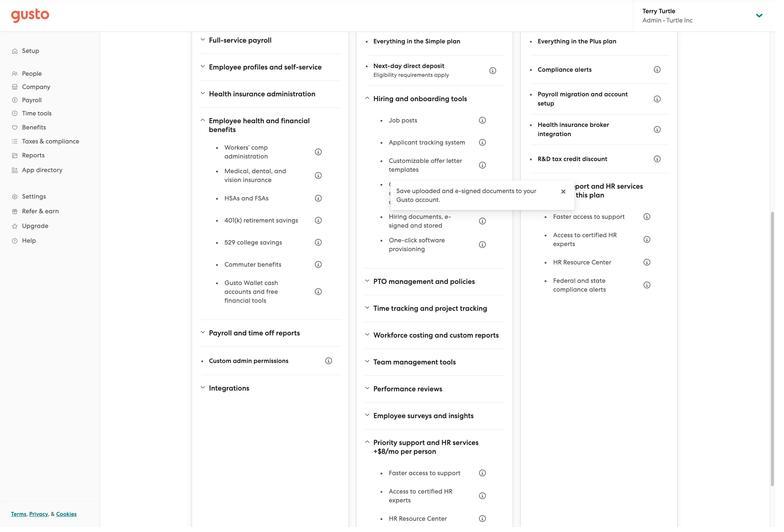 Task type: describe. For each thing, give the bounding box(es) containing it.
setup link
[[7, 44, 92, 57]]

privacy link
[[29, 511, 48, 518]]

employee surveys and insights button
[[364, 408, 506, 425]]

1 horizontal spatial experts
[[553, 240, 575, 248]]

job posts
[[389, 117, 417, 124]]

performance
[[374, 385, 416, 394]]

compliance inside federal and state compliance alerts
[[553, 286, 588, 293]]

in for simple
[[407, 37, 412, 45]]

time for time tracking and project tracking
[[374, 304, 390, 313]]

direct
[[404, 62, 421, 70]]

r&d tax credit discount
[[538, 155, 608, 163]]

employee health and financial benefits
[[209, 117, 310, 134]]

and left self-
[[270, 63, 283, 71]]

signed inside save uploaded and e-signed documents to your gusto account.
[[462, 187, 481, 195]]

checklist
[[389, 190, 414, 197]]

apply
[[434, 72, 449, 78]]

payroll for payroll
[[22, 96, 42, 104]]

benefits inside employee health and financial benefits
[[209, 126, 236, 134]]

integration
[[538, 130, 571, 138]]

taxes & compliance
[[22, 138, 79, 145]]

everything for everything in the plus plan
[[538, 37, 570, 45]]

for
[[416, 190, 424, 197]]

reviews
[[418, 385, 443, 394]]

inc
[[685, 17, 693, 24]]

simple
[[425, 37, 446, 45]]

medical, dental, and vision insurance
[[225, 168, 286, 184]]

the for simple
[[414, 37, 424, 45]]

profiles
[[243, 63, 268, 71]]

e- inside save uploaded and e-signed documents to your gusto account.
[[455, 187, 462, 195]]

services for priority support and hr services included in this plan
[[617, 182, 643, 191]]

and left project
[[420, 304, 433, 313]]

surveys
[[408, 412, 432, 420]]

hiring and onboarding tools button
[[364, 90, 506, 108]]

everything in the plus plan
[[538, 37, 617, 45]]

1 horizontal spatial center
[[592, 259, 612, 266]]

1 vertical spatial turtle
[[667, 17, 683, 24]]

0 vertical spatial alerts
[[575, 66, 592, 73]]

workforce costing and custom reports
[[374, 331, 499, 340]]

requirements
[[399, 72, 433, 78]]

time for time tools
[[22, 110, 36, 117]]

time tracking and project tracking button
[[364, 300, 506, 318]]

and inside employee health and financial benefits
[[266, 117, 279, 125]]

templates
[[389, 166, 419, 173]]

retirement
[[244, 217, 275, 224]]

team
[[374, 358, 392, 367]]

insights
[[449, 412, 474, 420]]

federal
[[553, 277, 576, 285]]

hiring for hiring documents, e- signed and stored
[[389, 213, 407, 221]]

project
[[435, 304, 458, 313]]

cash
[[265, 279, 278, 287]]

customizable offer letter templates
[[389, 157, 462, 173]]

system
[[445, 139, 466, 146]]

payroll migration and account setup
[[538, 91, 628, 108]]

0 horizontal spatial experts
[[389, 497, 411, 504]]

applicant
[[389, 139, 418, 146]]

tools inside gusto navigation element
[[38, 110, 52, 117]]

reports for workforce costing and custom reports
[[475, 331, 499, 340]]

app directory
[[22, 166, 63, 174]]

cookies
[[56, 511, 77, 518]]

settings link
[[7, 190, 92, 203]]

app
[[22, 166, 34, 174]]

taxes
[[22, 138, 38, 145]]

reports
[[22, 152, 45, 159]]

and right surveys
[[434, 412, 447, 420]]

in for plus
[[571, 37, 577, 45]]

offer
[[431, 157, 445, 165]]

management for pto
[[389, 278, 434, 286]]

documents,
[[409, 213, 443, 221]]

savings for 529 college savings
[[260, 239, 282, 246]]

time tracking and project tracking
[[374, 304, 487, 313]]

next-day direct deposit eligibility requirements apply
[[374, 62, 449, 78]]

•
[[663, 17, 665, 24]]

0 vertical spatial resource
[[564, 259, 590, 266]]

and inside gusto wallet cash accounts and free financial tools
[[253, 288, 265, 296]]

administration for comp
[[225, 153, 268, 160]]

full-
[[209, 36, 224, 45]]

time tools button
[[7, 107, 92, 120]]

person
[[414, 448, 436, 456]]

team management tools
[[374, 358, 456, 367]]

0 horizontal spatial faster
[[389, 470, 407, 477]]

priority for priority support and hr services +$8/mo per person
[[374, 439, 398, 447]]

state
[[591, 277, 606, 285]]

custom
[[209, 357, 231, 365]]

compliance inside "dropdown button"
[[46, 138, 79, 145]]

gusto inside save uploaded and e-signed documents to your gusto account.
[[397, 196, 414, 204]]

permissions
[[254, 357, 289, 365]]

gusto inside gusto wallet cash accounts and free financial tools
[[225, 279, 242, 287]]

policies
[[450, 278, 475, 286]]

custom admin permissions
[[209, 357, 289, 365]]

employee profiles and self-service button
[[200, 59, 341, 76]]

1 horizontal spatial access
[[573, 213, 593, 221]]

health insurance administration
[[209, 90, 316, 98]]

everything for everything in the simple plan
[[374, 37, 405, 45]]

1 horizontal spatial access to certified hr experts
[[553, 232, 617, 248]]

insurance for administration
[[233, 90, 265, 98]]

terms , privacy , & cookies
[[11, 511, 77, 518]]

save
[[397, 187, 411, 195]]

tax
[[553, 155, 562, 163]]

off
[[265, 329, 274, 338]]

health insurance administration button
[[200, 85, 341, 103]]

compliance
[[538, 66, 573, 73]]

hsas and fsas
[[225, 195, 269, 202]]

benefits link
[[7, 121, 92, 134]]

gusto wallet cash accounts and free financial tools
[[225, 279, 278, 304]]

support inside priority support and hr services included in this plan
[[564, 182, 590, 191]]

vision
[[225, 176, 241, 184]]

pto management and policies button
[[364, 273, 506, 291]]

hiring documents, e- signed and stored
[[389, 213, 451, 229]]

1 , from the left
[[26, 511, 28, 518]]

one-click software provisioning
[[389, 237, 445, 253]]

workforce costing and custom reports button
[[364, 327, 506, 345]]

your
[[524, 187, 537, 195]]

priority for priority support and hr services included in this plan
[[538, 182, 562, 191]]

& for earn
[[39, 208, 43, 215]]

0 vertical spatial faster
[[553, 213, 572, 221]]

0 horizontal spatial hr resource center
[[389, 515, 447, 523]]

1 horizontal spatial hr resource center
[[553, 259, 612, 266]]

this
[[576, 191, 588, 200]]

applicant tracking system
[[389, 139, 466, 146]]

help
[[22, 237, 36, 244]]

discount
[[582, 155, 608, 163]]

2 horizontal spatial tracking
[[460, 304, 487, 313]]

plan inside priority support and hr services included in this plan
[[590, 191, 605, 200]]

migration
[[560, 91, 589, 98]]

plus
[[590, 37, 602, 45]]



Task type: vqa. For each thing, say whether or not it's contained in the screenshot.
the right faster
yes



Task type: locate. For each thing, give the bounding box(es) containing it.
1 horizontal spatial priority
[[538, 182, 562, 191]]

dialog main content element
[[391, 181, 575, 210]]

faster access to support down person
[[389, 470, 461, 477]]

& left earn
[[39, 208, 43, 215]]

0 horizontal spatial access to certified hr experts
[[389, 488, 453, 504]]

health insurance broker integration
[[538, 121, 609, 138]]

0 vertical spatial savings
[[276, 217, 298, 224]]

1 horizontal spatial ,
[[48, 511, 49, 518]]

management down costing
[[393, 358, 438, 367]]

0 horizontal spatial resource
[[399, 515, 426, 523]]

payroll
[[538, 91, 559, 98], [22, 96, 42, 104], [209, 329, 232, 338]]

payroll inside payroll migration and account setup
[[538, 91, 559, 98]]

0 horizontal spatial access
[[409, 470, 428, 477]]

tracking inside list
[[419, 139, 444, 146]]

company button
[[7, 80, 92, 94]]

1 horizontal spatial tracking
[[419, 139, 444, 146]]

1 vertical spatial compliance
[[553, 286, 588, 293]]

payroll up custom
[[209, 329, 232, 338]]

hiring for hiring and onboarding tools
[[374, 95, 394, 103]]

1 vertical spatial resource
[[399, 515, 426, 523]]

list containing job posts
[[381, 112, 491, 260]]

plan for everything in the simple plan
[[447, 37, 461, 45]]

administration
[[267, 90, 316, 98], [225, 153, 268, 160]]

2 vertical spatial insurance
[[243, 176, 272, 184]]

time inside list
[[22, 110, 36, 117]]

1 horizontal spatial benefits
[[258, 261, 282, 268]]

workforce
[[374, 331, 408, 340]]

insurance down dental,
[[243, 176, 272, 184]]

in up direct
[[407, 37, 412, 45]]

the left plus
[[579, 37, 588, 45]]

employee left health at left
[[209, 117, 241, 125]]

0 vertical spatial gusto
[[397, 196, 414, 204]]

0 vertical spatial administration
[[267, 90, 316, 98]]

tools inside dropdown button
[[440, 358, 456, 367]]

hiring down eligibility
[[374, 95, 394, 103]]

financial inside gusto wallet cash accounts and free financial tools
[[225, 297, 250, 304]]

1 horizontal spatial certified
[[582, 232, 607, 239]]

earn
[[45, 208, 59, 215]]

& inside "dropdown button"
[[40, 138, 44, 145]]

customizable for for
[[389, 181, 429, 188]]

r&d
[[538, 155, 551, 163]]

compliance down benefits link
[[46, 138, 79, 145]]

2 customizable from the top
[[389, 181, 429, 188]]

insurance up integration
[[560, 121, 588, 129]]

settings
[[22, 193, 46, 200]]

full-service payroll button
[[200, 32, 341, 49]]

1 vertical spatial health
[[538, 121, 558, 129]]

in left the 'this'
[[568, 191, 574, 200]]

e- inside hiring documents, e- signed and stored
[[445, 213, 451, 221]]

0 vertical spatial turtle
[[659, 7, 676, 15]]

priority up included
[[538, 182, 562, 191]]

signed left documents
[[462, 187, 481, 195]]

2 the from the left
[[579, 37, 588, 45]]

team management tools button
[[364, 354, 506, 371]]

& right taxes
[[40, 138, 44, 145]]

0 horizontal spatial priority
[[374, 439, 398, 447]]

and up person
[[427, 439, 440, 447]]

support inside priority support and hr services +$8/mo per person
[[399, 439, 425, 447]]

customizable up templates
[[389, 157, 429, 165]]

and right dental,
[[274, 168, 286, 175]]

insurance for broker
[[560, 121, 588, 129]]

0 vertical spatial hr resource center
[[553, 259, 612, 266]]

0 horizontal spatial time
[[22, 110, 36, 117]]

pto
[[374, 278, 387, 286]]

administration down workers'
[[225, 153, 268, 160]]

1 vertical spatial gusto
[[225, 279, 242, 287]]

and left fsas
[[241, 195, 253, 202]]

everything up compliance
[[538, 37, 570, 45]]

administration for insurance
[[267, 90, 316, 98]]

savings for 401(k) retirement savings
[[276, 217, 298, 224]]

financial inside employee health and financial benefits
[[281, 117, 310, 125]]

alerts
[[575, 66, 592, 73], [589, 286, 606, 293]]

and down 'documents,'
[[410, 222, 422, 229]]

0 vertical spatial financial
[[281, 117, 310, 125]]

0 horizontal spatial compliance
[[46, 138, 79, 145]]

1 everything from the left
[[374, 37, 405, 45]]

0 horizontal spatial benefits
[[209, 126, 236, 134]]

tools
[[451, 95, 467, 103], [38, 110, 52, 117], [252, 297, 266, 304], [440, 358, 456, 367]]

payroll inside 'dropdown button'
[[22, 96, 42, 104]]

hr inside priority support and hr services +$8/mo per person
[[442, 439, 451, 447]]

and inside priority support and hr services included in this plan
[[591, 182, 604, 191]]

and right health at left
[[266, 117, 279, 125]]

1 horizontal spatial faster access to support
[[553, 213, 625, 221]]

e- right 'documents,'
[[445, 213, 451, 221]]

health for health insurance broker integration
[[538, 121, 558, 129]]

faster down per
[[389, 470, 407, 477]]

1 vertical spatial administration
[[225, 153, 268, 160]]

0 vertical spatial customizable
[[389, 157, 429, 165]]

experts
[[553, 240, 575, 248], [389, 497, 411, 504]]

0 horizontal spatial financial
[[225, 297, 250, 304]]

time
[[249, 329, 263, 338]]

health inside dropdown button
[[209, 90, 232, 98]]

gusto navigation element
[[0, 32, 99, 260]]

compliance down the federal
[[553, 286, 588, 293]]

and inside priority support and hr services +$8/mo per person
[[427, 439, 440, 447]]

faster access to support down the 'this'
[[553, 213, 625, 221]]

insurance inside health insurance broker integration
[[560, 121, 588, 129]]

support down priority support and hr services +$8/mo per person
[[438, 470, 461, 477]]

customizable up checklist
[[389, 181, 429, 188]]

per
[[401, 448, 412, 456]]

people button
[[7, 67, 92, 80]]

payroll and time off reports
[[209, 329, 300, 338]]

pto management and policies
[[374, 278, 475, 286]]

tracking up offer
[[419, 139, 444, 146]]

center
[[592, 259, 612, 266], [427, 515, 447, 523]]

benefits up workers'
[[209, 126, 236, 134]]

self-
[[284, 63, 299, 71]]

alerts down state
[[589, 286, 606, 293]]

1 vertical spatial benefits
[[258, 261, 282, 268]]

terms
[[11, 511, 26, 518]]

and inside dropdown button
[[435, 278, 449, 286]]

1 horizontal spatial e-
[[455, 187, 462, 195]]

and left account
[[591, 91, 603, 98]]

and right uploaded
[[442, 187, 454, 195]]

0 vertical spatial time
[[22, 110, 36, 117]]

plan right plus
[[603, 37, 617, 45]]

1 vertical spatial e-
[[445, 213, 451, 221]]

1 horizontal spatial access
[[553, 232, 573, 239]]

1 vertical spatial customizable
[[389, 181, 429, 188]]

0 vertical spatial benefits
[[209, 126, 236, 134]]

home image
[[11, 8, 49, 23]]

support up the 'this'
[[564, 182, 590, 191]]

resource
[[564, 259, 590, 266], [399, 515, 426, 523]]

health for health insurance administration
[[209, 90, 232, 98]]

administration inside dropdown button
[[267, 90, 316, 98]]

tracking right project
[[460, 304, 487, 313]]

, left 'privacy'
[[26, 511, 28, 518]]

the left the 'simple'
[[414, 37, 424, 45]]

tracking up the workforce
[[391, 304, 419, 313]]

1 vertical spatial time
[[374, 304, 390, 313]]

in inside priority support and hr services included in this plan
[[568, 191, 574, 200]]

reports right off
[[276, 329, 300, 338]]

hiring
[[374, 95, 394, 103], [389, 213, 407, 221]]

and inside federal and state compliance alerts
[[577, 277, 589, 285]]

benefits inside list
[[258, 261, 282, 268]]

signed inside hiring documents, e- signed and stored
[[389, 222, 409, 229]]

access down the 'this'
[[573, 213, 593, 221]]

1 horizontal spatial the
[[579, 37, 588, 45]]

wallet
[[244, 279, 263, 287]]

management
[[389, 278, 434, 286], [393, 358, 438, 367]]

0 vertical spatial experts
[[553, 240, 575, 248]]

and left custom
[[435, 331, 448, 340]]

401(k)
[[225, 217, 242, 224]]

refer & earn
[[22, 208, 59, 215]]

0 horizontal spatial service
[[224, 36, 247, 45]]

administration inside list
[[225, 153, 268, 160]]

2 everything from the left
[[538, 37, 570, 45]]

0 vertical spatial signed
[[462, 187, 481, 195]]

1 vertical spatial service
[[299, 63, 322, 71]]

plan right the 'simple'
[[447, 37, 461, 45]]

time up "benefits"
[[22, 110, 36, 117]]

0 vertical spatial center
[[592, 259, 612, 266]]

2 , from the left
[[48, 511, 49, 518]]

management right pto
[[389, 278, 434, 286]]

admin
[[643, 17, 662, 24]]

1 horizontal spatial signed
[[462, 187, 481, 195]]

and down discount
[[591, 182, 604, 191]]

compliance
[[46, 138, 79, 145], [553, 286, 588, 293]]

reports for payroll and time off reports
[[276, 329, 300, 338]]

broker
[[590, 121, 609, 129]]

priority inside priority support and hr services included in this plan
[[538, 182, 562, 191]]

support up per
[[399, 439, 425, 447]]

day
[[391, 62, 402, 70]]

1 vertical spatial insurance
[[560, 121, 588, 129]]

financial down health insurance administration dropdown button
[[281, 117, 310, 125]]

employee for employee health and financial benefits
[[209, 117, 241, 125]]

and left state
[[577, 277, 589, 285]]

administration down self-
[[267, 90, 316, 98]]

commuter
[[225, 261, 256, 268]]

1 horizontal spatial services
[[617, 182, 643, 191]]

0 horizontal spatial health
[[209, 90, 232, 98]]

2 vertical spatial employee
[[374, 412, 406, 420]]

one-
[[389, 237, 405, 244]]

services
[[617, 182, 643, 191], [453, 439, 479, 447]]

and down checklist
[[389, 198, 401, 206]]

health inside health insurance broker integration
[[538, 121, 558, 129]]

workers'
[[225, 144, 250, 151]]

management for team
[[393, 358, 438, 367]]

alerts up migration
[[575, 66, 592, 73]]

1 vertical spatial access
[[389, 488, 409, 496]]

time tools
[[22, 110, 52, 117]]

access to certified hr experts
[[553, 232, 617, 248], [389, 488, 453, 504]]

the
[[414, 37, 424, 45], [579, 37, 588, 45]]

plan for everything in the plus plan
[[603, 37, 617, 45]]

e- down letter
[[455, 187, 462, 195]]

1 vertical spatial faster access to support
[[389, 470, 461, 477]]

, left cookies button
[[48, 511, 49, 518]]

terry turtle admin • turtle inc
[[643, 7, 693, 24]]

savings
[[276, 217, 298, 224], [260, 239, 282, 246]]

employee profiles and self-service
[[209, 63, 322, 71]]

services inside priority support and hr services +$8/mo per person
[[453, 439, 479, 447]]

0 vertical spatial certified
[[582, 232, 607, 239]]

employee inside employee health and financial benefits
[[209, 117, 241, 125]]

terry
[[643, 7, 658, 15]]

1 vertical spatial employee
[[209, 117, 241, 125]]

setup
[[22, 47, 39, 54]]

employee health and financial benefits button
[[200, 112, 341, 139]]

help link
[[7, 234, 92, 247]]

0 horizontal spatial access
[[389, 488, 409, 496]]

gusto down save
[[397, 196, 414, 204]]

1 vertical spatial center
[[427, 515, 447, 523]]

employee down full-
[[209, 63, 241, 71]]

& left cookies button
[[51, 511, 55, 518]]

onboarding inside dropdown button
[[410, 95, 450, 103]]

letter
[[447, 157, 462, 165]]

performance reviews
[[374, 385, 443, 394]]

savings right retirement
[[276, 217, 298, 224]]

turtle right •
[[667, 17, 683, 24]]

tracking for time
[[391, 304, 419, 313]]

payroll
[[248, 36, 272, 45]]

payroll button
[[7, 94, 92, 107]]

save uploaded and e-signed documents to your gusto account.
[[397, 187, 537, 204]]

hiring inside hiring documents, e- signed and stored
[[389, 213, 407, 221]]

1 horizontal spatial payroll
[[209, 329, 232, 338]]

payroll and time off reports button
[[200, 325, 341, 342]]

turtle up •
[[659, 7, 676, 15]]

tracking for applicant
[[419, 139, 444, 146]]

and down wallet
[[253, 288, 265, 296]]

1 vertical spatial faster
[[389, 470, 407, 477]]

1 the from the left
[[414, 37, 424, 45]]

dental,
[[252, 168, 273, 175]]

,
[[26, 511, 28, 518], [48, 511, 49, 518]]

customizable for templates
[[389, 157, 429, 165]]

support down priority support and hr services included in this plan
[[602, 213, 625, 221]]

services inside priority support and hr services included in this plan
[[617, 182, 643, 191]]

deposit
[[422, 62, 445, 70]]

to inside save uploaded and e-signed documents to your gusto account.
[[516, 187, 522, 195]]

1 vertical spatial management
[[393, 358, 438, 367]]

& for compliance
[[40, 138, 44, 145]]

and up job posts
[[395, 95, 409, 103]]

account.
[[415, 196, 440, 204]]

0 horizontal spatial services
[[453, 439, 479, 447]]

the for plus
[[579, 37, 588, 45]]

1 vertical spatial access
[[409, 470, 428, 477]]

0 horizontal spatial faster access to support
[[389, 470, 461, 477]]

signed
[[462, 187, 481, 195], [389, 222, 409, 229]]

2 vertical spatial &
[[51, 511, 55, 518]]

1 vertical spatial priority
[[374, 439, 398, 447]]

and inside hiring documents, e- signed and stored
[[410, 222, 422, 229]]

0 vertical spatial insurance
[[233, 90, 265, 98]]

alerts inside federal and state compliance alerts
[[589, 286, 606, 293]]

credit
[[564, 155, 581, 163]]

time down pto
[[374, 304, 390, 313]]

0 vertical spatial access to certified hr experts
[[553, 232, 617, 248]]

benefits
[[209, 126, 236, 134], [258, 261, 282, 268]]

payroll for payroll and time off reports
[[209, 329, 232, 338]]

app directory link
[[7, 163, 92, 177]]

1 horizontal spatial reports
[[475, 331, 499, 340]]

priority up +$8/mo
[[374, 439, 398, 447]]

and inside payroll migration and account setup
[[591, 91, 603, 98]]

account
[[604, 91, 628, 98]]

privacy
[[29, 511, 48, 518]]

1 vertical spatial alerts
[[589, 286, 606, 293]]

refer
[[22, 208, 37, 215]]

college
[[237, 239, 258, 246]]

1 horizontal spatial faster
[[553, 213, 572, 221]]

payroll down company
[[22, 96, 42, 104]]

0 horizontal spatial the
[[414, 37, 424, 45]]

employees
[[426, 190, 458, 197]]

1 vertical spatial hiring
[[389, 213, 407, 221]]

1 vertical spatial financial
[[225, 297, 250, 304]]

hr inside priority support and hr services included in this plan
[[606, 182, 616, 191]]

1 vertical spatial signed
[[389, 222, 409, 229]]

payroll inside dropdown button
[[209, 329, 232, 338]]

1 horizontal spatial time
[[374, 304, 390, 313]]

everything in the simple plan
[[374, 37, 461, 45]]

and inside customizable onboarding checklist for employees and managers
[[389, 198, 401, 206]]

signed up one-
[[389, 222, 409, 229]]

employee surveys and insights
[[374, 412, 474, 420]]

onboarding down apply
[[410, 95, 450, 103]]

2 horizontal spatial payroll
[[538, 91, 559, 98]]

1 vertical spatial certified
[[418, 488, 443, 496]]

0 vertical spatial service
[[224, 36, 247, 45]]

integrations
[[209, 384, 249, 393]]

eligibility
[[374, 72, 397, 78]]

list containing workers' comp administration
[[216, 143, 326, 311]]

529 college savings
[[225, 239, 282, 246]]

1 customizable from the top
[[389, 157, 429, 165]]

insurance inside dropdown button
[[233, 90, 265, 98]]

and inside medical, dental, and vision insurance
[[274, 168, 286, 175]]

customizable inside customizable offer letter templates
[[389, 157, 429, 165]]

1 vertical spatial onboarding
[[431, 181, 466, 188]]

financial down accounts
[[225, 297, 250, 304]]

onboarding up employees
[[431, 181, 466, 188]]

0 horizontal spatial everything
[[374, 37, 405, 45]]

company
[[22, 83, 50, 91]]

in left plus
[[571, 37, 577, 45]]

0 vertical spatial employee
[[209, 63, 241, 71]]

1 horizontal spatial compliance
[[553, 286, 588, 293]]

1 vertical spatial services
[[453, 439, 479, 447]]

support
[[564, 182, 590, 191], [602, 213, 625, 221], [399, 439, 425, 447], [438, 470, 461, 477]]

0 horizontal spatial certified
[[418, 488, 443, 496]]

insurance inside medical, dental, and vision insurance
[[243, 176, 272, 184]]

services for priority support and hr services +$8/mo per person
[[453, 439, 479, 447]]

payroll for payroll migration and account setup
[[538, 91, 559, 98]]

reports right custom
[[475, 331, 499, 340]]

1 horizontal spatial health
[[538, 121, 558, 129]]

customizable inside customizable onboarding checklist for employees and managers
[[389, 181, 429, 188]]

provisioning
[[389, 246, 425, 253]]

hiring up one-
[[389, 213, 407, 221]]

employee for employee surveys and insights
[[374, 412, 406, 420]]

everything up day
[[374, 37, 405, 45]]

and left policies
[[435, 278, 449, 286]]

onboarding inside customizable onboarding checklist for employees and managers
[[431, 181, 466, 188]]

hiring inside dropdown button
[[374, 95, 394, 103]]

employee down performance
[[374, 412, 406, 420]]

list containing people
[[0, 67, 99, 248]]

list
[[0, 67, 99, 248], [381, 112, 491, 260], [216, 143, 326, 311], [545, 209, 655, 300], [381, 465, 491, 528]]

faster down included
[[553, 213, 572, 221]]

costing
[[409, 331, 433, 340]]

0 vertical spatial compliance
[[46, 138, 79, 145]]

0 vertical spatial priority
[[538, 182, 562, 191]]

access down person
[[409, 470, 428, 477]]

employee for employee profiles and self-service
[[209, 63, 241, 71]]

1 horizontal spatial everything
[[538, 37, 570, 45]]

benefits up cash
[[258, 261, 282, 268]]

0 vertical spatial hiring
[[374, 95, 394, 103]]

and inside save uploaded and e-signed documents to your gusto account.
[[442, 187, 454, 195]]

0 vertical spatial onboarding
[[410, 95, 450, 103]]

access
[[553, 232, 573, 239], [389, 488, 409, 496]]

insurance up health at left
[[233, 90, 265, 98]]

savings right college
[[260, 239, 282, 246]]

admin
[[233, 357, 252, 365]]

and left the time
[[234, 329, 247, 338]]

1 vertical spatial hr resource center
[[389, 515, 447, 523]]

0 horizontal spatial center
[[427, 515, 447, 523]]

tracking
[[419, 139, 444, 146], [391, 304, 419, 313], [460, 304, 487, 313]]

0 vertical spatial management
[[389, 278, 434, 286]]

stored
[[424, 222, 443, 229]]

time
[[22, 110, 36, 117], [374, 304, 390, 313]]

priority inside priority support and hr services +$8/mo per person
[[374, 439, 398, 447]]

gusto up accounts
[[225, 279, 242, 287]]

0 horizontal spatial ,
[[26, 511, 28, 518]]

plan right the 'this'
[[590, 191, 605, 200]]

hiring and onboarding tools
[[374, 95, 467, 103]]

tools inside gusto wallet cash accounts and free financial tools
[[252, 297, 266, 304]]

payroll up setup
[[538, 91, 559, 98]]

0 horizontal spatial gusto
[[225, 279, 242, 287]]

to
[[516, 187, 522, 195], [594, 213, 600, 221], [575, 232, 581, 239], [430, 470, 436, 477], [410, 488, 416, 496]]



